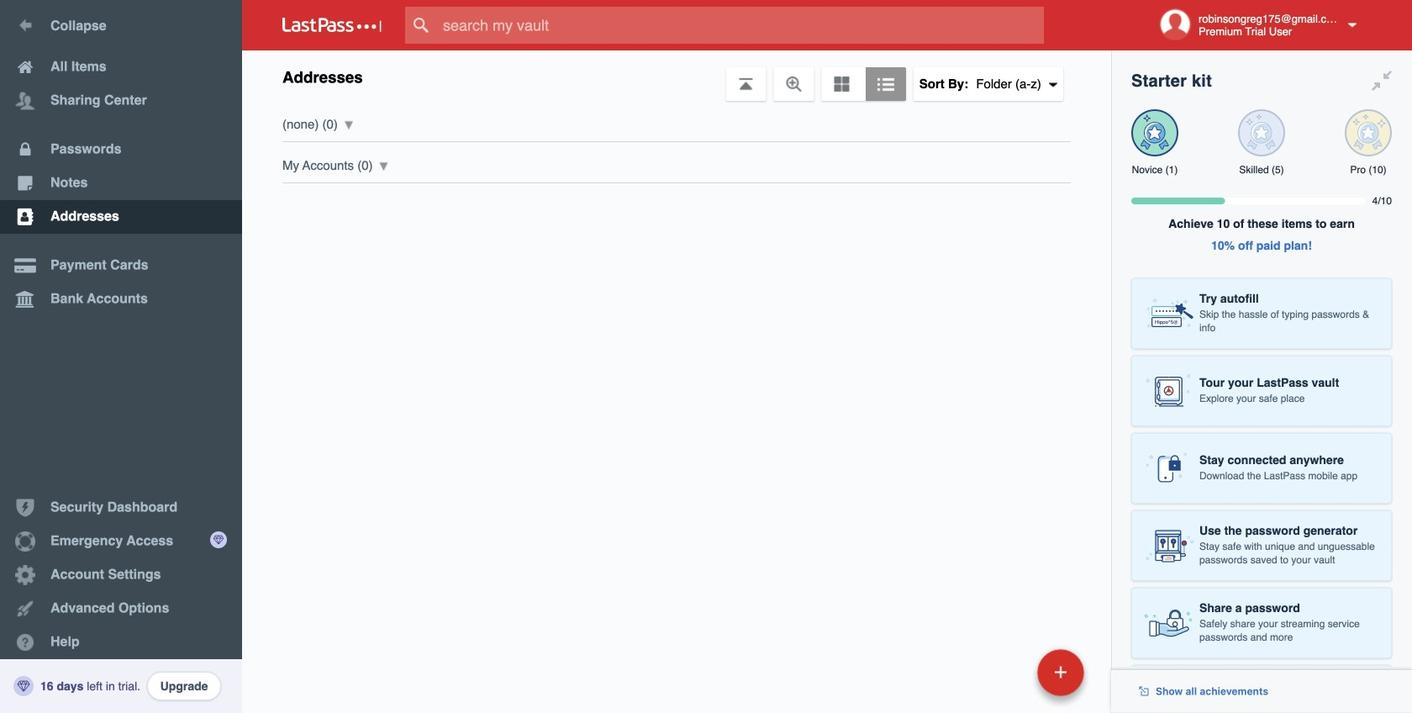 Task type: locate. For each thing, give the bounding box(es) containing it.
main navigation navigation
[[0, 0, 242, 713]]

lastpass image
[[283, 18, 382, 33]]



Task type: describe. For each thing, give the bounding box(es) containing it.
Search search field
[[405, 7, 1077, 44]]

new item navigation
[[922, 644, 1095, 713]]

new item element
[[922, 648, 1091, 696]]

search my vault text field
[[405, 7, 1077, 44]]

vault options navigation
[[242, 50, 1112, 101]]



